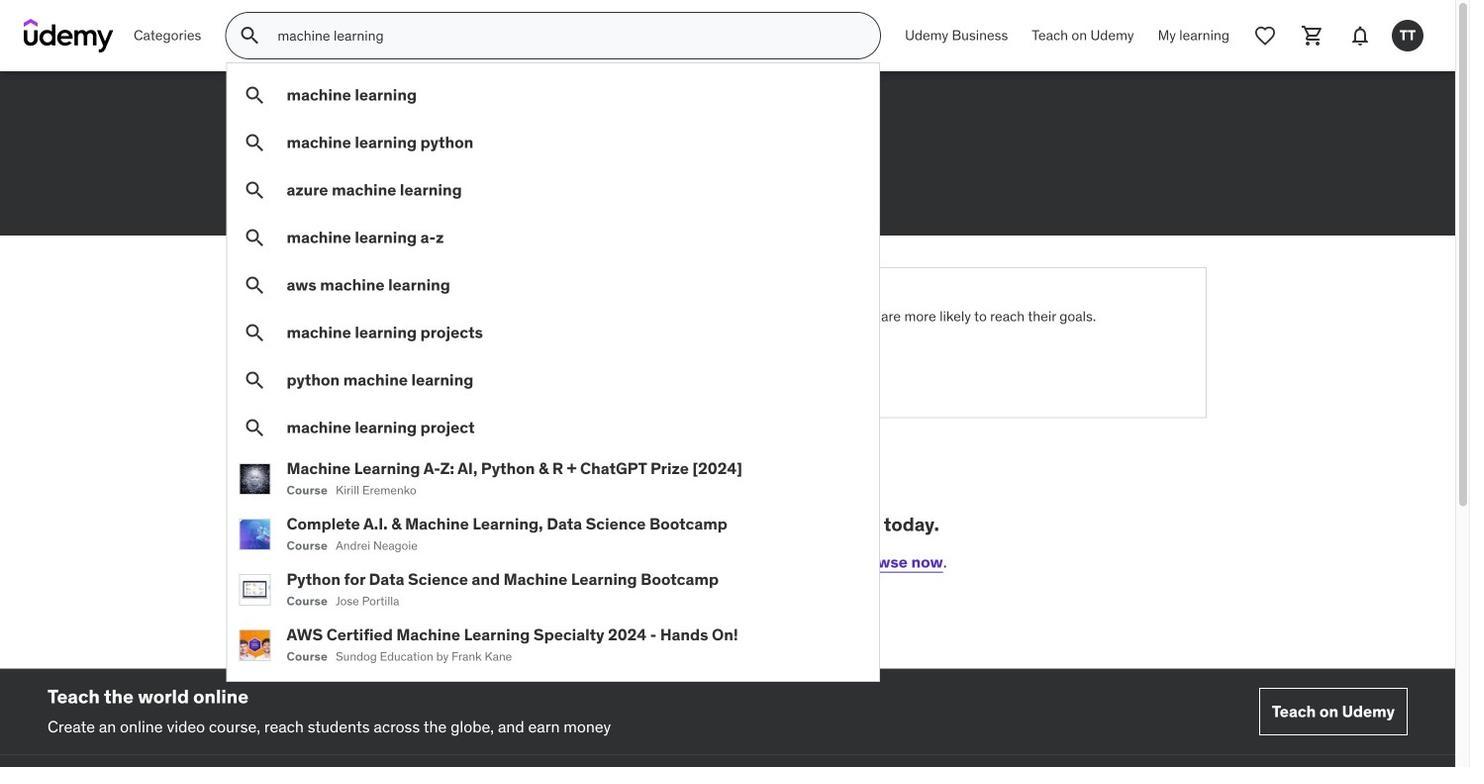 Task type: describe. For each thing, give the bounding box(es) containing it.
notifications image
[[1349, 24, 1373, 48]]

1 medium image from the top
[[243, 84, 267, 107]]

4 medium image from the top
[[243, 416, 267, 440]]

1 medium image from the top
[[243, 131, 267, 155]]

3 medium image from the top
[[243, 321, 267, 345]]

4 medium image from the top
[[243, 369, 267, 393]]

shopping cart with 0 items image
[[1302, 24, 1325, 48]]



Task type: locate. For each thing, give the bounding box(es) containing it.
2 medium image from the top
[[243, 179, 267, 203]]

udemy image
[[24, 19, 114, 52]]

submit search image
[[238, 24, 262, 48]]

wishlist image
[[1254, 24, 1278, 48]]

2 medium image from the top
[[243, 226, 267, 250]]

3 medium image from the top
[[243, 274, 267, 298]]

medium image
[[243, 84, 267, 107], [243, 226, 267, 250], [243, 321, 267, 345], [243, 369, 267, 393]]

Search for anything text field
[[274, 19, 857, 52]]

medium image
[[243, 131, 267, 155], [243, 179, 267, 203], [243, 274, 267, 298], [243, 416, 267, 440]]



Task type: vqa. For each thing, say whether or not it's contained in the screenshot.
the top Django
no



